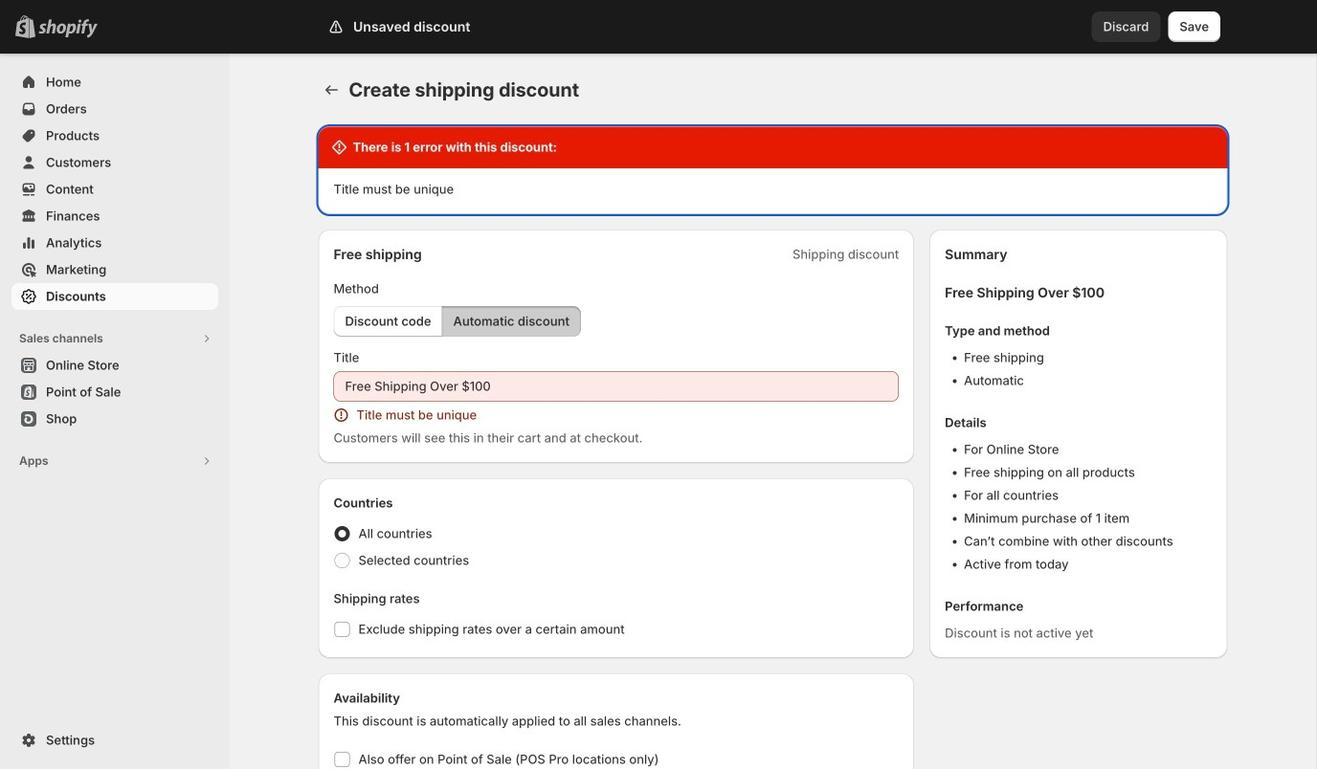 Task type: vqa. For each thing, say whether or not it's contained in the screenshot.
Search Collections text box
no



Task type: locate. For each thing, give the bounding box(es) containing it.
shopify image
[[38, 19, 98, 38]]

None text field
[[334, 372, 899, 402]]



